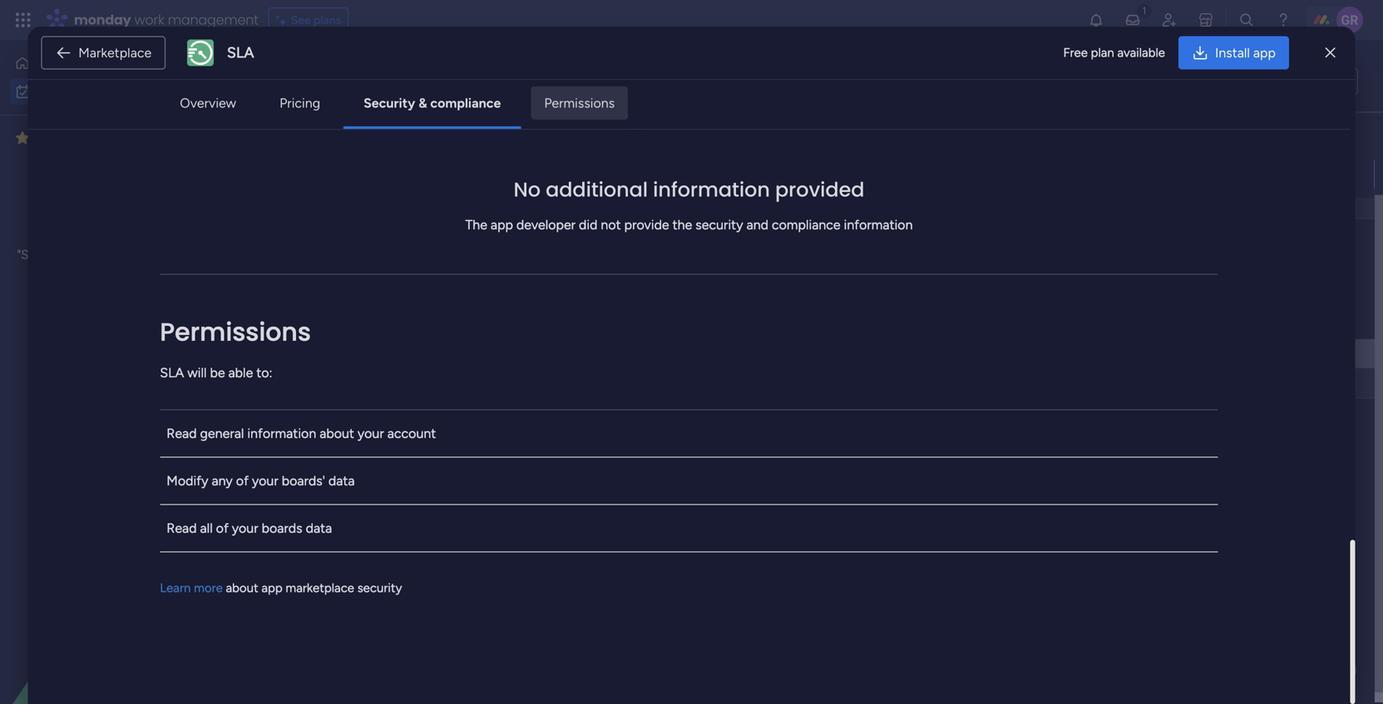 Task type: describe. For each thing, give the bounding box(es) containing it.
marketplace
[[78, 45, 152, 61]]

/ right this
[[357, 313, 364, 334]]

install
[[1216, 45, 1251, 61]]

be
[[210, 365, 225, 381]]

a
[[343, 553, 353, 574]]

available
[[1118, 45, 1166, 60]]

/ left account
[[360, 433, 367, 454]]

no additional information provided image
[[598, 0, 781, 152]]

management
[[168, 10, 259, 29]]

management
[[885, 169, 954, 183]]

help image
[[1276, 12, 1292, 28]]

install app
[[1216, 45, 1276, 61]]

my
[[245, 63, 284, 100]]

the app developer did not provide the security and compliance information
[[466, 217, 913, 233]]

later
[[280, 493, 317, 514]]

work
[[134, 10, 164, 29]]

overdue /
[[280, 133, 360, 154]]

customize
[[622, 138, 678, 152]]

marketplace button
[[41, 36, 166, 69]]

to do list button
[[1274, 68, 1359, 95]]

read for read general information about your account
[[167, 426, 197, 442]]

pricing
[[280, 95, 320, 111]]

items inside the without a date / 0 items
[[418, 557, 446, 571]]

week for this
[[314, 313, 353, 334]]

/ right the overdue on the top left of page
[[348, 133, 356, 154]]

&
[[419, 95, 427, 111]]

of for any
[[236, 473, 249, 489]]

access
[[85, 266, 123, 281]]

security & compliance button
[[350, 87, 514, 120]]

no additional information provided
[[514, 176, 865, 204]]

add
[[281, 377, 303, 391]]

0 inside next week / 0 items
[[371, 437, 379, 451]]

did
[[579, 217, 598, 233]]

additional
[[546, 176, 648, 204]]

data for modify any of your boards' data
[[329, 473, 355, 489]]

read all of your boards data
[[167, 521, 332, 537]]

item
[[306, 377, 329, 391]]

the
[[466, 217, 488, 233]]

read for read all of your boards data
[[167, 521, 197, 537]]

1 horizontal spatial security
[[696, 217, 744, 233]]

to do list
[[1304, 74, 1351, 89]]

1 image
[[1137, 1, 1152, 20]]

"star" any board so that you can easily access it later
[[17, 248, 195, 281]]

app for the
[[491, 217, 513, 233]]

permissions button
[[531, 87, 628, 120]]

data for read all of your boards data
[[306, 521, 332, 537]]

overview
[[180, 95, 236, 111]]

without
[[280, 553, 339, 574]]

compliance inside button
[[431, 95, 501, 111]]

account
[[388, 426, 436, 442]]

information for read general information about your account
[[247, 426, 316, 442]]

/ right later
[[321, 493, 329, 514]]

do
[[731, 169, 745, 183]]

favorites button
[[12, 124, 162, 152]]

customize button
[[595, 131, 685, 158]]

select product image
[[15, 12, 32, 28]]

to
[[1304, 74, 1317, 89]]

provide
[[625, 217, 670, 233]]

items inside later / 0 items
[[343, 497, 372, 511]]

week for next
[[317, 433, 356, 454]]

will
[[187, 365, 207, 381]]

it
[[126, 266, 134, 281]]

no
[[514, 176, 541, 204]]

marketplace
[[286, 581, 354, 596]]

today /
[[280, 253, 342, 274]]

lottie animation image
[[0, 537, 212, 705]]

this
[[280, 313, 310, 334]]

later / 0 items
[[280, 493, 372, 514]]

0 inside the without a date / 0 items
[[407, 557, 415, 571]]

without a date / 0 items
[[280, 553, 446, 574]]

1 vertical spatial compliance
[[772, 217, 841, 233]]

2 vertical spatial app
[[262, 581, 283, 596]]

any for "star"
[[51, 248, 71, 263]]

v2 star 2 image
[[16, 128, 29, 148]]

+ add item
[[271, 377, 329, 391]]

the
[[673, 217, 693, 233]]

modify
[[167, 473, 208, 489]]

boards'
[[282, 473, 325, 489]]

see plans button
[[269, 7, 349, 32]]

to-
[[715, 169, 731, 183]]

free plan available
[[1064, 45, 1166, 60]]

developer
[[517, 217, 576, 233]]

notifications image
[[1088, 12, 1105, 28]]

2 horizontal spatial information
[[844, 217, 913, 233]]

see plans
[[291, 13, 341, 27]]

project management
[[845, 169, 954, 183]]

do
[[1320, 74, 1333, 89]]

board
[[74, 248, 106, 263]]

invite members image
[[1162, 12, 1178, 28]]

"star"
[[17, 248, 48, 263]]



Task type: vqa. For each thing, say whether or not it's contained in the screenshot.
middle 2
no



Task type: locate. For each thing, give the bounding box(es) containing it.
0 vertical spatial your
[[358, 426, 384, 442]]

information for no additional information provided
[[653, 176, 770, 204]]

1 vertical spatial app
[[491, 217, 513, 233]]

that
[[126, 248, 148, 263]]

overdue
[[280, 133, 344, 154]]

of up read all of your boards data
[[236, 473, 249, 489]]

data
[[329, 473, 355, 489], [306, 521, 332, 537]]

about right more
[[226, 581, 259, 596]]

security
[[696, 217, 744, 233], [358, 581, 402, 596]]

1 vertical spatial 0
[[332, 497, 340, 511]]

0 vertical spatial information
[[653, 176, 770, 204]]

0 horizontal spatial app
[[262, 581, 283, 596]]

app
[[1254, 45, 1276, 61], [491, 217, 513, 233], [262, 581, 283, 596]]

1 vertical spatial items
[[343, 497, 372, 511]]

learn more link
[[160, 581, 223, 596]]

0 horizontal spatial information
[[247, 426, 316, 442]]

security right the
[[696, 217, 744, 233]]

1 vertical spatial permissions
[[160, 315, 311, 350]]

about
[[320, 426, 354, 442], [226, 581, 259, 596]]

1 horizontal spatial items
[[382, 437, 410, 451]]

1 horizontal spatial information
[[653, 176, 770, 204]]

1 vertical spatial week
[[317, 433, 356, 454]]

0 vertical spatial sla
[[227, 44, 254, 62]]

1 read from the top
[[167, 426, 197, 442]]

you
[[151, 248, 172, 263]]

app inside button
[[1254, 45, 1276, 61]]

0 vertical spatial any
[[51, 248, 71, 263]]

compliance
[[431, 95, 501, 111], [772, 217, 841, 233]]

1 horizontal spatial sla
[[227, 44, 254, 62]]

week right next
[[317, 433, 356, 454]]

2 horizontal spatial app
[[1254, 45, 1276, 61]]

1 vertical spatial about
[[226, 581, 259, 596]]

permissions
[[544, 95, 615, 111], [160, 315, 311, 350]]

0 vertical spatial permissions
[[544, 95, 615, 111]]

monday work management
[[74, 10, 259, 29]]

/ right today
[[331, 253, 338, 274]]

any up the easily
[[51, 248, 71, 263]]

0 vertical spatial data
[[329, 473, 355, 489]]

of for all
[[216, 521, 229, 537]]

more
[[194, 581, 223, 596]]

1 horizontal spatial about
[[320, 426, 354, 442]]

1 vertical spatial data
[[306, 521, 332, 537]]

information down project
[[844, 217, 913, 233]]

1 horizontal spatial app
[[491, 217, 513, 233]]

list
[[1336, 74, 1351, 89]]

0 horizontal spatial of
[[216, 521, 229, 537]]

2 horizontal spatial 0
[[407, 557, 415, 571]]

learn
[[160, 581, 191, 596]]

plans
[[314, 13, 341, 27]]

Filter dashboard by text search field
[[315, 131, 467, 158]]

home option
[[10, 50, 202, 77]]

0
[[371, 437, 379, 451], [332, 497, 340, 511], [407, 557, 415, 571]]

2 read from the top
[[167, 521, 197, 537]]

dapulse x slim image
[[1326, 43, 1336, 63]]

learn more about app marketplace security
[[160, 581, 402, 596]]

1 horizontal spatial any
[[212, 473, 233, 489]]

home
[[37, 56, 68, 70]]

0 right later
[[332, 497, 340, 511]]

0 horizontal spatial 0
[[332, 497, 340, 511]]

not
[[601, 217, 621, 233]]

0 vertical spatial compliance
[[431, 95, 501, 111]]

0 vertical spatial security
[[696, 217, 744, 233]]

lottie animation element
[[0, 537, 212, 705]]

information
[[653, 176, 770, 204], [844, 217, 913, 233], [247, 426, 316, 442]]

read left all
[[167, 521, 197, 537]]

favorites
[[36, 130, 91, 146]]

1 vertical spatial sla
[[160, 365, 184, 381]]

app right 'the'
[[491, 217, 513, 233]]

sla left will
[[160, 365, 184, 381]]

information down '+'
[[247, 426, 316, 442]]

can
[[175, 248, 195, 263]]

security & compliance
[[364, 95, 501, 111]]

application logo image
[[187, 40, 214, 66]]

any for modify
[[212, 473, 233, 489]]

my work
[[245, 63, 357, 100]]

and
[[747, 217, 769, 233]]

read general information about your account
[[167, 426, 436, 442]]

of
[[236, 473, 249, 489], [216, 521, 229, 537]]

0 vertical spatial read
[[167, 426, 197, 442]]

monday marketplace image
[[1198, 12, 1215, 28]]

any
[[51, 248, 71, 263], [212, 473, 233, 489]]

permissions up 'customize' button
[[544, 95, 615, 111]]

update feed image
[[1125, 12, 1142, 28]]

0 inside later / 0 items
[[332, 497, 340, 511]]

0 horizontal spatial security
[[358, 581, 402, 596]]

your left "boards"
[[232, 521, 258, 537]]

permissions up able
[[160, 315, 311, 350]]

1 vertical spatial of
[[216, 521, 229, 537]]

/ right date
[[396, 553, 403, 574]]

0 vertical spatial week
[[314, 313, 353, 334]]

easily
[[51, 266, 82, 281]]

0 vertical spatial of
[[236, 473, 249, 489]]

0 vertical spatial 0
[[371, 437, 379, 451]]

2 vertical spatial information
[[247, 426, 316, 442]]

1 vertical spatial any
[[212, 473, 233, 489]]

your left boards'
[[252, 473, 279, 489]]

week
[[314, 313, 353, 334], [317, 433, 356, 454]]

your left account
[[358, 426, 384, 442]]

security
[[364, 95, 416, 111]]

0 horizontal spatial sla
[[160, 365, 184, 381]]

modify any of your boards' data
[[167, 473, 355, 489]]

any right "modify"
[[212, 473, 233, 489]]

general
[[200, 426, 244, 442]]

0 horizontal spatial compliance
[[431, 95, 501, 111]]

0 horizontal spatial about
[[226, 581, 259, 596]]

sla will be able to:
[[160, 365, 273, 381]]

data down later / 0 items at the left
[[306, 521, 332, 537]]

1 horizontal spatial permissions
[[544, 95, 615, 111]]

2 vertical spatial your
[[232, 521, 258, 537]]

None search field
[[315, 131, 467, 158]]

provided
[[775, 176, 865, 204]]

boards
[[262, 521, 303, 537]]

1 horizontal spatial 0
[[371, 437, 379, 451]]

able
[[228, 365, 253, 381]]

project management link
[[842, 160, 996, 188]]

0 left account
[[371, 437, 379, 451]]

all
[[200, 521, 213, 537]]

read left general
[[167, 426, 197, 442]]

permissions inside button
[[544, 95, 615, 111]]

next week / 0 items
[[280, 433, 410, 454]]

0 horizontal spatial any
[[51, 248, 71, 263]]

2 horizontal spatial items
[[418, 557, 446, 571]]

project
[[845, 169, 882, 183]]

information up the app developer did not provide the security and compliance information
[[653, 176, 770, 204]]

pricing button
[[266, 87, 334, 120]]

1 vertical spatial information
[[844, 217, 913, 233]]

so
[[109, 248, 122, 263]]

1 horizontal spatial compliance
[[772, 217, 841, 233]]

0 horizontal spatial permissions
[[160, 315, 311, 350]]

to-do
[[715, 169, 745, 183]]

0 vertical spatial about
[[320, 426, 354, 442]]

home link
[[10, 50, 202, 77]]

work
[[290, 63, 357, 100]]

0 right date
[[407, 557, 415, 571]]

app right install
[[1254, 45, 1276, 61]]

your for boards
[[232, 521, 258, 537]]

of right all
[[216, 521, 229, 537]]

about right next
[[320, 426, 354, 442]]

see
[[291, 13, 311, 27]]

sla for sla
[[227, 44, 254, 62]]

today
[[280, 253, 327, 274]]

free
[[1064, 45, 1088, 60]]

greg robinson image
[[1337, 7, 1364, 33]]

any inside the "star" any board so that you can easily access it later
[[51, 248, 71, 263]]

0 horizontal spatial items
[[343, 497, 372, 511]]

this week /
[[280, 313, 368, 334]]

next
[[280, 433, 313, 454]]

read
[[167, 426, 197, 442], [167, 521, 197, 537]]

1 vertical spatial read
[[167, 521, 197, 537]]

later
[[137, 266, 162, 281]]

monday
[[74, 10, 131, 29]]

items inside next week / 0 items
[[382, 437, 410, 451]]

+
[[271, 377, 279, 391]]

1 vertical spatial your
[[252, 473, 279, 489]]

date
[[357, 553, 392, 574]]

2 vertical spatial 0
[[407, 557, 415, 571]]

0 vertical spatial items
[[382, 437, 410, 451]]

overview button
[[167, 87, 250, 120]]

sla up my
[[227, 44, 254, 62]]

data up later / 0 items at the left
[[329, 473, 355, 489]]

install app button
[[1179, 36, 1290, 69]]

sla for sla will be able to:
[[160, 365, 184, 381]]

2 vertical spatial items
[[418, 557, 446, 571]]

week right this
[[314, 313, 353, 334]]

plan
[[1091, 45, 1115, 60]]

security down date
[[358, 581, 402, 596]]

/
[[348, 133, 356, 154], [331, 253, 338, 274], [357, 313, 364, 334], [360, 433, 367, 454], [321, 493, 329, 514], [396, 553, 403, 574]]

compliance right the &
[[431, 95, 501, 111]]

your for boards'
[[252, 473, 279, 489]]

1 vertical spatial security
[[358, 581, 402, 596]]

app down without
[[262, 581, 283, 596]]

1 horizontal spatial of
[[236, 473, 249, 489]]

0 vertical spatial app
[[1254, 45, 1276, 61]]

search everything image
[[1239, 12, 1256, 28]]

compliance down provided
[[772, 217, 841, 233]]

app for install
[[1254, 45, 1276, 61]]



